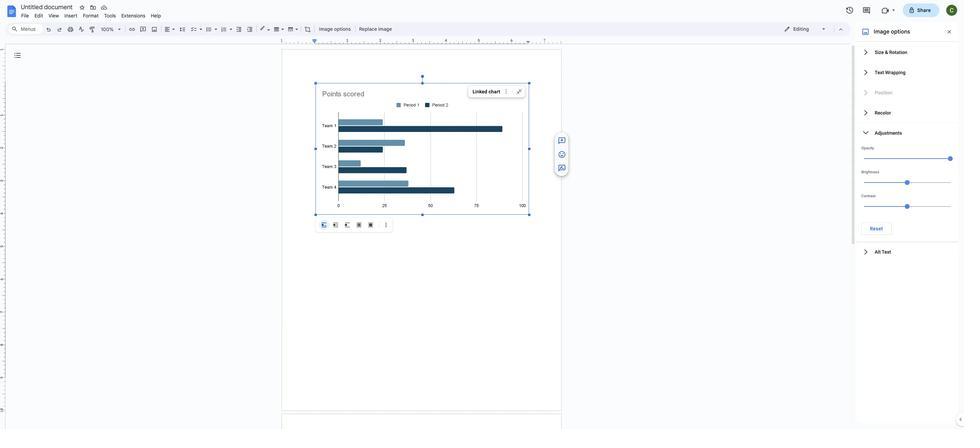 Task type: vqa. For each thing, say whether or not it's contained in the screenshot.
"I HAVE READ AND AGREE TO THE CRYPTO.COM PRICE T&CS STIPULATED ABOVE." checkbox's The Required Question element
no



Task type: locate. For each thing, give the bounding box(es) containing it.
image options application
[[0, 0, 965, 430]]

1 horizontal spatial image
[[874, 28, 890, 35]]

options left replace
[[334, 26, 351, 32]]

menu bar banner
[[0, 0, 965, 430]]

position
[[875, 90, 893, 95]]

text wrapping tab
[[856, 62, 959, 83]]

0 vertical spatial size image
[[558, 137, 566, 145]]

main toolbar
[[42, 0, 394, 86]]

image options left replace
[[319, 26, 351, 32]]

options up rotation
[[891, 28, 911, 35]]

text right alt
[[882, 249, 892, 255]]

1 size image from the top
[[558, 137, 566, 145]]

options
[[334, 26, 351, 32], [891, 28, 911, 35]]

&
[[885, 49, 888, 55]]

editing
[[794, 26, 809, 32]]

opacity image
[[948, 156, 953, 161]]

Rename text field
[[18, 3, 77, 11]]

text inside text wrapping "tab"
[[875, 70, 884, 75]]

image options inside section
[[874, 28, 911, 35]]

menu bar
[[18, 9, 164, 20]]

rotation
[[890, 49, 908, 55]]

tools
[[104, 13, 116, 19]]

image options inside button
[[319, 26, 351, 32]]

image inside section
[[874, 28, 890, 35]]

right margin image
[[527, 39, 561, 44]]

contrast image
[[905, 204, 910, 209]]

size image
[[558, 137, 566, 145], [558, 151, 566, 159], [558, 164, 566, 173]]

linked chart
[[473, 89, 500, 95]]

1 horizontal spatial image options
[[874, 28, 911, 35]]

Zoom field
[[98, 24, 124, 35]]

image options up size & rotation
[[874, 28, 911, 35]]

text left wrapping
[[875, 70, 884, 75]]

adjustments
[[875, 130, 902, 136]]

opacity
[[862, 146, 874, 151]]

1 horizontal spatial options
[[891, 28, 911, 35]]

size
[[875, 49, 884, 55]]

text wrapping
[[875, 70, 906, 75]]

0 vertical spatial text
[[875, 70, 884, 75]]

reset button
[[862, 223, 892, 235]]

insert menu item
[[62, 12, 80, 20]]

1
[[281, 38, 283, 43]]

menu bar containing file
[[18, 9, 164, 20]]

position tab
[[856, 83, 959, 103]]

0 horizontal spatial image options
[[319, 26, 351, 32]]

0 horizontal spatial options
[[334, 26, 351, 32]]

3 size image from the top
[[558, 164, 566, 173]]

1 vertical spatial text
[[882, 249, 892, 255]]

image options
[[319, 26, 351, 32], [874, 28, 911, 35]]

mode and view toolbar
[[779, 22, 847, 36]]

editing button
[[780, 24, 831, 34]]

view menu item
[[46, 12, 62, 20]]

0 horizontal spatial image
[[319, 26, 333, 32]]

Zoom text field
[[99, 25, 116, 34]]

extensions menu item
[[119, 12, 148, 20]]

file menu item
[[18, 12, 32, 20]]

format menu item
[[80, 12, 101, 20]]

linked
[[473, 89, 488, 95]]

brightness
[[862, 170, 880, 175]]

toolbar
[[317, 220, 391, 230]]

adjustments group
[[856, 123, 959, 242]]

alt
[[875, 249, 881, 255]]

image options section
[[856, 22, 959, 424]]

image options button
[[316, 24, 354, 34]]

option group
[[319, 220, 376, 230]]

file
[[21, 13, 29, 19]]

image
[[319, 26, 333, 32], [874, 28, 890, 35]]

text
[[875, 70, 884, 75], [882, 249, 892, 255]]

2 vertical spatial size image
[[558, 164, 566, 173]]

1 vertical spatial size image
[[558, 151, 566, 159]]

extensions
[[121, 13, 145, 19]]

alt text tab
[[856, 242, 959, 262]]

Star checkbox
[[77, 3, 87, 12]]



Task type: describe. For each thing, give the bounding box(es) containing it.
alt text
[[875, 249, 892, 255]]

help
[[151, 13, 161, 19]]

Behind text radio
[[354, 220, 364, 230]]

chart options element
[[468, 86, 526, 98]]

edit
[[34, 13, 43, 19]]

tools menu item
[[101, 12, 119, 20]]

help menu item
[[148, 12, 164, 20]]

wrapping
[[886, 70, 906, 75]]

insert image image
[[150, 24, 158, 34]]

contrast
[[862, 194, 876, 199]]

size & rotation tab
[[856, 42, 959, 62]]

view
[[49, 13, 59, 19]]

left margin image
[[282, 39, 317, 44]]

options inside image options section
[[891, 28, 911, 35]]

text inside alt text tab
[[882, 249, 892, 255]]

adjustments tab
[[856, 123, 959, 143]]

share
[[918, 7, 931, 13]]

top margin image
[[0, 50, 5, 84]]

replace image
[[359, 26, 392, 32]]

line & paragraph spacing image
[[179, 24, 186, 34]]

recolor tab
[[856, 103, 959, 123]]

contrast slider
[[862, 199, 954, 214]]

replace image button
[[357, 24, 394, 34]]

bottom margin image
[[0, 376, 5, 411]]

size & rotation
[[875, 49, 908, 55]]

Break text radio
[[342, 220, 353, 230]]

share button
[[903, 3, 940, 17]]

chart
[[489, 89, 500, 95]]

Wrap text radio
[[331, 220, 341, 230]]

In front of text radio
[[366, 220, 376, 230]]

image inside button
[[319, 26, 333, 32]]

edit menu item
[[32, 12, 46, 20]]

format
[[83, 13, 99, 19]]

option group inside image options application
[[319, 220, 376, 230]]

border dash image
[[287, 24, 295, 34]]

reset
[[870, 226, 884, 232]]

opacity slider
[[862, 151, 954, 166]]

In line radio
[[319, 220, 329, 230]]

Menus field
[[9, 24, 43, 34]]

brightness image
[[905, 180, 910, 185]]

insert
[[64, 13, 77, 19]]

image
[[378, 26, 392, 32]]

menu bar inside menu bar banner
[[18, 9, 164, 20]]

brightness slider
[[862, 175, 954, 190]]

linked chart options image
[[503, 88, 510, 96]]

replace
[[359, 26, 377, 32]]

options inside image options button
[[334, 26, 351, 32]]

2 size image from the top
[[558, 151, 566, 159]]

recolor
[[875, 110, 892, 116]]



